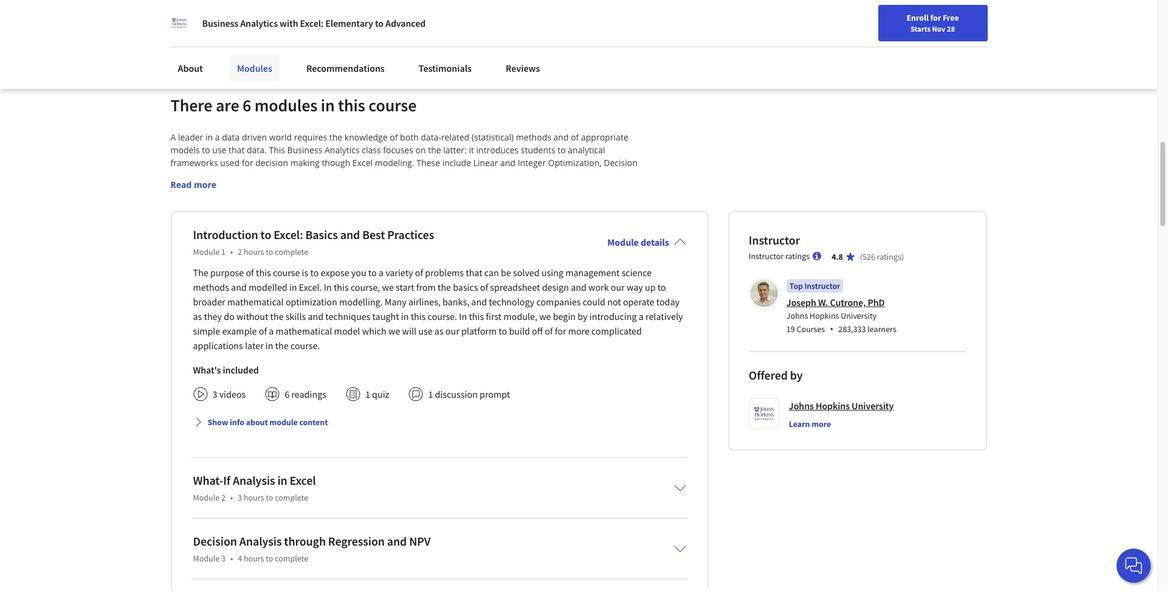 Task type: describe. For each thing, give the bounding box(es) containing it.
integer
[[518, 157, 546, 168]]

exposed
[[445, 170, 479, 181]]

both
[[400, 131, 419, 143]]

modules link
[[230, 55, 280, 82]]

of up focuses
[[390, 131, 398, 143]]

in inside the a leader in a data driven world requires the knowledge of both data-related (statistical) methods and of appropriate models to use that data. this business analytics class focuses on the latter: it introduces students to analytical frameworks used for decision making though excel modeling. these include linear and integer optimization, decision analysis, and risk modeling. for each methodology students are first exposed to the basic mechanics, and then apply the methodology to real-world business problems using excel.
[[206, 131, 213, 143]]

show info about module content button
[[188, 411, 333, 433]]

1 horizontal spatial methodology
[[321, 170, 373, 181]]

analytical
[[568, 144, 606, 156]]

leader
[[178, 131, 203, 143]]

the right 'later'
[[275, 339, 289, 351]]

what's
[[193, 364, 221, 376]]

excel inside the a leader in a data driven world requires the knowledge of both data-related (statistical) methods and of appropriate models to use that data. this business analytics class focuses on the latter: it introduces students to analytical frameworks used for decision making though excel modeling. these include linear and integer optimization, decision analysis, and risk modeling. for each methodology students are first exposed to the basic mechanics, and then apply the methodology to real-world business problems using excel.
[[353, 157, 373, 168]]

using inside the a leader in a data driven world requires the knowledge of both data-related (statistical) methods and of appropriate models to use that data. this business analytics class focuses on the latter: it introduces students to analytical frameworks used for decision making though excel modeling. these include linear and integer optimization, decision analysis, and risk modeling. for each methodology students are first exposed to the basic mechanics, and then apply the methodology to real-world business problems using excel.
[[356, 182, 377, 194]]

johns hopkins university image
[[171, 15, 188, 32]]

excel. inside the purpose of this course is to expose you to a variety of problems that can be solved using management science methods and modelled in excel.  in this course, we start from the basics of spreadsheet design and work our way up to broader mathematical optimization modelling. many airlines, banks, and technology companies could not operate today as they do without the skills and techniques taught in this course. in this first module, we begin by introducing a relatively simple example of a mathematical model which we will use as our platform to build off of for more complicated applications later in the course.
[[299, 281, 322, 293]]

2 inside introduction to excel: basics and best practices module 1 • 2 hours to complete
[[238, 246, 242, 257]]

basic
[[507, 170, 527, 181]]

driven
[[242, 131, 267, 143]]

the right requires
[[330, 131, 343, 143]]

to inside what-if analysis in excel module 2 • 3 hours to complete
[[266, 492, 273, 503]]

(
[[861, 251, 863, 262]]

0 horizontal spatial it
[[217, 19, 222, 31]]

first inside the a leader in a data driven world requires the knowledge of both data-related (statistical) methods and of appropriate models to use that data. this business analytics class focuses on the latter: it introduces students to analytical frameworks used for decision making though excel modeling. these include linear and integer optimization, decision analysis, and risk modeling. for each methodology students are first exposed to the basic mechanics, and then apply the methodology to real-world business problems using excel.
[[427, 170, 443, 181]]

discussion
[[435, 388, 478, 400]]

then
[[593, 170, 611, 181]]

0 vertical spatial 3
[[213, 388, 217, 400]]

decision inside the a leader in a data driven world requires the knowledge of both data-related (statistical) methods and of appropriate models to use that data. this business analytics class focuses on the latter: it introduces students to analytical frameworks used for decision making though excel modeling. these include linear and integer optimization, decision analysis, and risk modeling. for each methodology students are first exposed to the basic mechanics, and then apply the methodology to real-world business problems using excel.
[[604, 157, 638, 168]]

introducing
[[590, 310, 637, 322]]

begin
[[553, 310, 576, 322]]

the left the skills
[[270, 310, 284, 322]]

complete inside decision analysis through regression and npv module 3 • 4 hours to complete
[[275, 553, 308, 564]]

in up requires
[[321, 94, 335, 116]]

in inside what-if analysis in excel module 2 • 3 hours to complete
[[278, 472, 288, 488]]

module details
[[608, 236, 670, 248]]

solved
[[513, 266, 540, 278]]

of right purpose on the top of page
[[246, 266, 254, 278]]

instructor inside top instructor joseph w. cutrone, phd johns hopkins university 19 courses • 283,333 learners
[[805, 280, 841, 291]]

and left "work" at the right top of the page
[[571, 281, 587, 293]]

in right 'later'
[[266, 339, 273, 351]]

about link
[[171, 55, 210, 82]]

optimization
[[286, 295, 337, 308]]

0 vertical spatial our
[[611, 281, 625, 293]]

283,333
[[839, 323, 867, 334]]

mechanics,
[[529, 170, 573, 181]]

requires
[[294, 131, 327, 143]]

1 vertical spatial course.
[[291, 339, 320, 351]]

performance
[[338, 19, 390, 31]]

problems inside the purpose of this course is to expose you to a variety of problems that can be solved using management science methods and modelled in excel.  in this course, we start from the basics of spreadsheet design and work our way up to broader mathematical optimization modelling. many airlines, banks, and technology companies could not operate today as they do without the skills and techniques taught in this course. in this first module, we begin by introducing a relatively simple example of a mathematical model which we will use as our platform to build off of for more complicated applications later in the course.
[[425, 266, 464, 278]]

a right example
[[269, 325, 274, 337]]

and down optimization
[[308, 310, 324, 322]]

testimonials
[[419, 62, 472, 74]]

phd
[[868, 296, 885, 308]]

social
[[237, 19, 261, 31]]

module,
[[504, 310, 538, 322]]

0 horizontal spatial on
[[224, 19, 235, 31]]

practices
[[388, 227, 434, 242]]

there are 6 modules in this course
[[171, 94, 417, 116]]

english button
[[904, 0, 977, 40]]

and inside decision analysis through regression and npv module 3 • 4 hours to complete
[[387, 533, 407, 549]]

taught
[[373, 310, 399, 322]]

way
[[627, 281, 643, 293]]

johns inside "link"
[[789, 399, 814, 412]]

recommendations link
[[299, 55, 392, 82]]

with
[[280, 17, 298, 29]]

each
[[300, 170, 318, 181]]

learn
[[789, 418, 811, 429]]

and inside introduction to excel: basics and best practices module 1 • 2 hours to complete
[[340, 227, 360, 242]]

to inside decision analysis through regression and npv module 3 • 4 hours to complete
[[266, 553, 273, 564]]

data-
[[421, 131, 442, 143]]

0 horizontal spatial business
[[202, 17, 239, 29]]

complete inside introduction to excel: basics and best practices module 1 • 2 hours to complete
[[275, 246, 308, 257]]

offered by
[[749, 367, 803, 382]]

in left your on the left of the page
[[308, 19, 315, 31]]

6 readings
[[285, 388, 327, 400]]

1 horizontal spatial modeling.
[[375, 157, 415, 168]]

and down basics
[[472, 295, 487, 308]]

1 horizontal spatial by
[[791, 367, 803, 382]]

1 vertical spatial in
[[459, 310, 467, 322]]

this down expose
[[334, 281, 349, 293]]

4
[[238, 553, 242, 564]]

shopping cart: 1 item image
[[874, 9, 897, 29]]

( 526 ratings )
[[861, 251, 905, 262]]

expose
[[321, 266, 350, 278]]

broader
[[193, 295, 225, 308]]

making
[[291, 157, 320, 168]]

• inside introduction to excel: basics and best practices module 1 • 2 hours to complete
[[231, 246, 233, 257]]

1 vertical spatial our
[[446, 325, 460, 337]]

of up 'later'
[[259, 325, 267, 337]]

banks,
[[443, 295, 470, 308]]

0 vertical spatial mathematical
[[227, 295, 284, 308]]

optimization,
[[549, 157, 602, 168]]

are inside the a leader in a data driven world requires the knowledge of both data-related (statistical) methods and of appropriate models to use that data. this business analytics class focuses on the latter: it introduces students to analytical frameworks used for decision making though excel modeling. these include linear and integer optimization, decision analysis, and risk modeling. for each methodology students are first exposed to the basic mechanics, and then apply the methodology to real-world business problems using excel.
[[412, 170, 425, 181]]

using inside the purpose of this course is to expose you to a variety of problems that can be solved using management science methods and modelled in excel.  in this course, we start from the basics of spreadsheet design and work our way up to broader mathematical optimization modelling. many airlines, banks, and technology companies could not operate today as they do without the skills and techniques taught in this course. in this first module, we begin by introducing a relatively simple example of a mathematical model which we will use as our platform to build off of for more complicated applications later in the course.
[[542, 266, 564, 278]]

excel inside what-if analysis in excel module 2 • 3 hours to complete
[[290, 472, 316, 488]]

techniques
[[326, 310, 371, 322]]

(statistical)
[[472, 131, 514, 143]]

0 horizontal spatial ratings
[[786, 250, 810, 261]]

0 vertical spatial students
[[521, 144, 556, 156]]

cutrone,
[[831, 296, 866, 308]]

quiz
[[372, 388, 390, 400]]

courses
[[797, 323, 826, 334]]

the right "from"
[[438, 281, 451, 293]]

airlines,
[[409, 295, 441, 308]]

reviews link
[[499, 55, 548, 82]]

knowledge
[[345, 131, 388, 143]]

without
[[237, 310, 268, 322]]

of down can
[[480, 281, 489, 293]]

1 vertical spatial we
[[540, 310, 551, 322]]

decision analysis through regression and npv module 3 • 4 hours to complete
[[193, 533, 431, 564]]

and left risk
[[207, 170, 222, 181]]

and right media
[[290, 19, 306, 31]]

which
[[362, 325, 387, 337]]

module inside decision analysis through regression and npv module 3 • 4 hours to complete
[[193, 553, 220, 564]]

• inside top instructor joseph w. cutrone, phd johns hopkins university 19 courses • 283,333 learners
[[830, 322, 834, 336]]

this up the modelled
[[256, 266, 271, 278]]

coursera career certificate image
[[758, 0, 961, 68]]

instructor ratings
[[749, 250, 810, 261]]

business analytics with excel: elementary to advanced
[[202, 17, 426, 29]]

module
[[270, 417, 298, 427]]

and down optimization,
[[576, 170, 591, 181]]

could
[[583, 295, 606, 308]]

business inside the a leader in a data driven world requires the knowledge of both data-related (statistical) methods and of appropriate models to use that data. this business analytics class focuses on the latter: it introduces students to analytical frameworks used for decision making though excel modeling. these include linear and integer optimization, decision analysis, and risk modeling. for each methodology students are first exposed to the basic mechanics, and then apply the methodology to real-world business problems using excel.
[[287, 144, 323, 156]]

2 inside what-if analysis in excel module 2 • 3 hours to complete
[[221, 492, 226, 503]]

0 vertical spatial we
[[382, 281, 394, 293]]

module inside introduction to excel: basics and best practices module 1 • 2 hours to complete
[[193, 246, 220, 257]]

example
[[222, 325, 257, 337]]

of up analytical
[[571, 131, 579, 143]]

and up analytical
[[554, 131, 569, 143]]

can
[[485, 266, 499, 278]]

the down linear
[[491, 170, 504, 181]]

simple
[[193, 325, 220, 337]]

• inside decision analysis through regression and npv module 3 • 4 hours to complete
[[231, 553, 233, 564]]

share it on social media and in your performance review
[[191, 19, 419, 31]]

hours inside decision analysis through regression and npv module 3 • 4 hours to complete
[[244, 553, 264, 564]]

3 inside decision analysis through regression and npv module 3 • 4 hours to complete
[[221, 553, 226, 564]]

module inside what-if analysis in excel module 2 • 3 hours to complete
[[193, 492, 220, 503]]

use inside the purpose of this course is to expose you to a variety of problems that can be solved using management science methods and modelled in excel.  in this course, we start from the basics of spreadsheet design and work our way up to broader mathematical optimization modelling. many airlines, banks, and technology companies could not operate today as they do without the skills and techniques taught in this course. in this first module, we begin by introducing a relatively simple example of a mathematical model which we will use as our platform to build off of for more complicated applications later in the course.
[[419, 325, 433, 337]]

a down 'operate'
[[639, 310, 644, 322]]

this
[[269, 144, 285, 156]]

model
[[334, 325, 360, 337]]

methods inside the a leader in a data driven world requires the knowledge of both data-related (statistical) methods and of appropriate models to use that data. this business analytics class focuses on the latter: it introduces students to analytical frameworks used for decision making though excel modeling. these include linear and integer optimization, decision analysis, and risk modeling. for each methodology students are first exposed to the basic mechanics, and then apply the methodology to real-world business problems using excel.
[[516, 131, 552, 143]]

excel. inside the a leader in a data driven world requires the knowledge of both data-related (statistical) methods and of appropriate models to use that data. this business analytics class focuses on the latter: it introduces students to analytical frameworks used for decision making though excel modeling. these include linear and integer optimization, decision analysis, and risk modeling. for each methodology students are first exposed to the basic mechanics, and then apply the methodology to real-world business problems using excel.
[[379, 182, 402, 194]]

a
[[171, 131, 176, 143]]

latter:
[[444, 144, 467, 156]]

what's included
[[193, 364, 259, 376]]

there
[[171, 94, 213, 116]]

for inside the purpose of this course is to expose you to a variety of problems that can be solved using management science methods and modelled in excel.  in this course, we start from the basics of spreadsheet design and work our way up to broader mathematical optimization modelling. many airlines, banks, and technology companies could not operate today as they do without the skills and techniques taught in this course. in this first module, we begin by introducing a relatively simple example of a mathematical model which we will use as our platform to build off of for more complicated applications later in the course.
[[555, 325, 567, 337]]

later
[[245, 339, 264, 351]]

of up "from"
[[415, 266, 423, 278]]

the down data-
[[428, 144, 441, 156]]

1 vertical spatial mathematical
[[276, 325, 332, 337]]

top
[[790, 280, 803, 291]]

1 vertical spatial world
[[254, 182, 276, 194]]

module left details on the top of the page
[[608, 236, 639, 248]]

companies
[[537, 295, 581, 308]]

basics
[[306, 227, 338, 242]]

applications
[[193, 339, 243, 351]]

regression
[[328, 533, 385, 549]]

enroll
[[907, 12, 929, 23]]



Task type: vqa. For each thing, say whether or not it's contained in the screenshot.
2 in What-If Analysis in Excel Module 2 • 3 hours to complete
yes



Task type: locate. For each thing, give the bounding box(es) containing it.
1 horizontal spatial on
[[416, 144, 426, 156]]

0 vertical spatial 6
[[243, 94, 251, 116]]

course left is
[[273, 266, 300, 278]]

that inside the a leader in a data driven world requires the knowledge of both data-related (statistical) methods and of appropriate models to use that data. this business analytics class focuses on the latter: it introduces students to analytical frameworks used for decision making though excel modeling. these include linear and integer optimization, decision analysis, and risk modeling. for each methodology students are first exposed to the basic mechanics, and then apply the methodology to real-world business problems using excel.
[[229, 144, 245, 156]]

0 horizontal spatial problems
[[316, 182, 354, 194]]

0 vertical spatial 2
[[238, 246, 242, 257]]

what-
[[193, 472, 223, 488]]

basics
[[453, 281, 478, 293]]

1 vertical spatial by
[[791, 367, 803, 382]]

business
[[202, 17, 239, 29], [287, 144, 323, 156]]

0 vertical spatial as
[[193, 310, 202, 322]]

elementary
[[326, 17, 373, 29]]

methodology
[[321, 170, 373, 181], [171, 182, 223, 194]]

1 vertical spatial excel:
[[274, 227, 303, 242]]

0 vertical spatial it
[[217, 19, 222, 31]]

2 vertical spatial instructor
[[805, 280, 841, 291]]

0 horizontal spatial our
[[446, 325, 460, 337]]

0 vertical spatial excel
[[353, 157, 373, 168]]

1 for 1 quiz
[[366, 388, 370, 400]]

it right 'share'
[[217, 19, 222, 31]]

1 vertical spatial are
[[412, 170, 425, 181]]

hopkins
[[810, 310, 840, 321], [816, 399, 850, 412]]

2 vertical spatial more
[[812, 418, 832, 429]]

npv
[[409, 533, 431, 549]]

19
[[787, 323, 795, 334]]

business up making
[[287, 144, 323, 156]]

1 horizontal spatial first
[[486, 310, 502, 322]]

1 vertical spatial 3
[[238, 492, 242, 503]]

0 horizontal spatial 6
[[243, 94, 251, 116]]

purpose
[[210, 266, 244, 278]]

0 vertical spatial first
[[427, 170, 443, 181]]

analytics inside the a leader in a data driven world requires the knowledge of both data-related (statistical) methods and of appropriate models to use that data. this business analytics class focuses on the latter: it introduces students to analytical frameworks used for decision making though excel modeling. these include linear and integer optimization, decision analysis, and risk modeling. for each methodology students are first exposed to the basic mechanics, and then apply the methodology to real-world business problems using excel.
[[325, 144, 360, 156]]

0 horizontal spatial decision
[[193, 533, 237, 549]]

1 left the quiz at the left
[[366, 388, 370, 400]]

info
[[230, 417, 245, 427]]

hours inside what-if analysis in excel module 2 • 3 hours to complete
[[244, 492, 264, 503]]

0 vertical spatial more
[[194, 179, 217, 190]]

1 vertical spatial for
[[242, 157, 253, 168]]

our up not
[[611, 281, 625, 293]]

class
[[362, 144, 381, 156]]

2 horizontal spatial 1
[[428, 388, 433, 400]]

3 complete from the top
[[275, 553, 308, 564]]

it inside the a leader in a data driven world requires the knowledge of both data-related (statistical) methods and of appropriate models to use that data. this business analytics class focuses on the latter: it introduces students to analytical frameworks used for decision making though excel modeling. these include linear and integer optimization, decision analysis, and risk modeling. for each methodology students are first exposed to the basic mechanics, and then apply the methodology to real-world business problems using excel.
[[469, 144, 474, 156]]

28
[[948, 24, 956, 33]]

english
[[925, 14, 955, 26]]

1 vertical spatial students
[[375, 170, 410, 181]]

it right latter:
[[469, 144, 474, 156]]

3 videos
[[213, 388, 246, 400]]

1 vertical spatial that
[[466, 266, 483, 278]]

0 vertical spatial analysis
[[233, 472, 275, 488]]

1 horizontal spatial our
[[611, 281, 625, 293]]

excel: right with
[[300, 17, 324, 29]]

2 horizontal spatial for
[[931, 12, 942, 23]]

used
[[220, 157, 240, 168]]

modeling. down focuses
[[375, 157, 415, 168]]

a
[[215, 131, 220, 143], [379, 266, 384, 278], [639, 310, 644, 322], [269, 325, 274, 337]]

you
[[351, 266, 367, 278]]

0 vertical spatial are
[[216, 94, 239, 116]]

johns hopkins university link
[[789, 398, 894, 413]]

complete up through
[[275, 492, 308, 503]]

joseph w. cutrone, phd image
[[751, 280, 778, 306]]

models
[[171, 144, 200, 156]]

2 down if
[[221, 492, 226, 503]]

1 horizontal spatial 3
[[221, 553, 226, 564]]

by right offered
[[791, 367, 803, 382]]

many
[[385, 295, 407, 308]]

though
[[322, 157, 351, 168]]

0 vertical spatial that
[[229, 144, 245, 156]]

1 vertical spatial use
[[419, 325, 433, 337]]

1 vertical spatial business
[[287, 144, 323, 156]]

analysis inside what-if analysis in excel module 2 • 3 hours to complete
[[233, 472, 275, 488]]

platform
[[462, 325, 497, 337]]

more down begin
[[569, 325, 590, 337]]

today
[[657, 295, 680, 308]]

joseph
[[787, 296, 817, 308]]

• down if
[[231, 492, 233, 503]]

2 vertical spatial 3
[[221, 553, 226, 564]]

excel: left basics
[[274, 227, 303, 242]]

0 vertical spatial course
[[369, 94, 417, 116]]

0 horizontal spatial in
[[324, 281, 332, 293]]

6 left readings
[[285, 388, 290, 400]]

chat with us image
[[1125, 556, 1144, 575]]

0 horizontal spatial modeling.
[[243, 170, 282, 181]]

1 for 1 discussion prompt
[[428, 388, 433, 400]]

the right apply
[[637, 170, 650, 181]]

not
[[608, 295, 621, 308]]

are down these
[[412, 170, 425, 181]]

work
[[589, 281, 609, 293]]

mathematical
[[227, 295, 284, 308], [276, 325, 332, 337]]

hopkins down w.
[[810, 310, 840, 321]]

variety
[[386, 266, 413, 278]]

we
[[382, 281, 394, 293], [540, 310, 551, 322], [389, 325, 400, 337]]

1 horizontal spatial excel
[[353, 157, 373, 168]]

1 horizontal spatial it
[[469, 144, 474, 156]]

these
[[417, 157, 440, 168]]

1 vertical spatial excel
[[290, 472, 316, 488]]

in right 'leader'
[[206, 131, 213, 143]]

about
[[246, 417, 268, 427]]

more inside the purpose of this course is to expose you to a variety of problems that can be solved using management science methods and modelled in excel.  in this course, we start from the basics of spreadsheet design and work our way up to broader mathematical optimization modelling. many airlines, banks, and technology companies could not operate today as they do without the skills and techniques taught in this course. in this first module, we begin by introducing a relatively simple example of a mathematical model which we will use as our platform to build off of for more complicated applications later in the course.
[[569, 325, 590, 337]]

2 complete from the top
[[275, 492, 308, 503]]

1 vertical spatial 2
[[221, 492, 226, 503]]

0 vertical spatial complete
[[275, 246, 308, 257]]

0 horizontal spatial as
[[193, 310, 202, 322]]

instructor for instructor ratings
[[749, 250, 784, 261]]

advanced
[[386, 17, 426, 29]]

2 down introduction
[[238, 246, 242, 257]]

by inside the purpose of this course is to expose you to a variety of problems that can be solved using management science methods and modelled in excel.  in this course, we start from the basics of spreadsheet design and work our way up to broader mathematical optimization modelling. many airlines, banks, and technology companies could not operate today as they do without the skills and techniques taught in this course. in this first module, we begin by introducing a relatively simple example of a mathematical model which we will use as our platform to build off of for more complicated applications later in the course.
[[578, 310, 588, 322]]

appropriate
[[581, 131, 629, 143]]

using up design
[[542, 266, 564, 278]]

1 vertical spatial it
[[469, 144, 474, 156]]

focuses
[[383, 144, 414, 156]]

0 horizontal spatial use
[[212, 144, 227, 156]]

johns down the joseph
[[787, 310, 809, 321]]

this
[[338, 94, 365, 116], [256, 266, 271, 278], [334, 281, 349, 293], [411, 310, 426, 322], [469, 310, 484, 322]]

1 horizontal spatial more
[[569, 325, 590, 337]]

business
[[279, 182, 313, 194]]

• left 283,333
[[830, 322, 834, 336]]

this down airlines, at the left bottom
[[411, 310, 426, 322]]

1 horizontal spatial course
[[369, 94, 417, 116]]

6 up driven at the top of page
[[243, 94, 251, 116]]

0 horizontal spatial methodology
[[171, 182, 223, 194]]

we up off
[[540, 310, 551, 322]]

1 horizontal spatial ratings
[[878, 251, 902, 262]]

course up the both
[[369, 94, 417, 116]]

in up optimization
[[289, 281, 297, 293]]

to
[[375, 17, 384, 29], [202, 144, 210, 156], [558, 144, 566, 156], [481, 170, 489, 181], [226, 182, 234, 194], [261, 227, 271, 242], [266, 246, 273, 257], [310, 266, 319, 278], [369, 266, 377, 278], [658, 281, 666, 293], [499, 325, 507, 337], [266, 492, 273, 503], [266, 553, 273, 564]]

hours
[[244, 246, 264, 257], [244, 492, 264, 503], [244, 553, 264, 564]]

and left npv
[[387, 533, 407, 549]]

1 complete from the top
[[275, 246, 308, 257]]

1 down introduction
[[221, 246, 226, 257]]

0 horizontal spatial by
[[578, 310, 588, 322]]

introduction to excel: basics and best practices module 1 • 2 hours to complete
[[193, 227, 434, 257]]

that up basics
[[466, 266, 483, 278]]

3 hours from the top
[[244, 553, 264, 564]]

for
[[284, 170, 297, 181]]

module left '4'
[[193, 553, 220, 564]]

our left platform
[[446, 325, 460, 337]]

in up will
[[401, 310, 409, 322]]

1
[[221, 246, 226, 257], [366, 388, 370, 400], [428, 388, 433, 400]]

1 horizontal spatial methods
[[516, 131, 552, 143]]

include
[[443, 157, 471, 168]]

2 vertical spatial we
[[389, 325, 400, 337]]

be
[[501, 266, 511, 278]]

readings
[[292, 388, 327, 400]]

excel down class
[[353, 157, 373, 168]]

that inside the purpose of this course is to expose you to a variety of problems that can be solved using management science methods and modelled in excel.  in this course, we start from the basics of spreadsheet design and work our way up to broader mathematical optimization modelling. many airlines, banks, and technology companies could not operate today as they do without the skills and techniques taught in this course. in this first module, we begin by introducing a relatively simple example of a mathematical model which we will use as our platform to build off of for more complicated applications later in the course.
[[466, 266, 483, 278]]

university
[[841, 310, 877, 321], [852, 399, 894, 412]]

1 horizontal spatial for
[[555, 325, 567, 337]]

0 horizontal spatial more
[[194, 179, 217, 190]]

as left they
[[193, 310, 202, 322]]

in down expose
[[324, 281, 332, 293]]

0 horizontal spatial excel
[[290, 472, 316, 488]]

learners
[[868, 323, 897, 334]]

1 vertical spatial 6
[[285, 388, 290, 400]]

spreadsheet
[[490, 281, 540, 293]]

0 horizontal spatial course.
[[291, 339, 320, 351]]

0 horizontal spatial excel.
[[299, 281, 322, 293]]

complete up is
[[275, 246, 308, 257]]

methodology down though
[[321, 170, 373, 181]]

on up these
[[416, 144, 426, 156]]

we left will
[[389, 325, 400, 337]]

0 vertical spatial excel:
[[300, 17, 324, 29]]

hours inside introduction to excel: basics and best practices module 1 • 2 hours to complete
[[244, 246, 264, 257]]

a inside the a leader in a data driven world requires the knowledge of both data-related (statistical) methods and of appropriate models to use that data. this business analytics class focuses on the latter: it introduces students to analytical frameworks used for decision making though excel modeling. these include linear and integer optimization, decision analysis, and risk modeling. for each methodology students are first exposed to the basic mechanics, and then apply the methodology to real-world business problems using excel.
[[215, 131, 220, 143]]

1 vertical spatial complete
[[275, 492, 308, 503]]

mathematical down the skills
[[276, 325, 332, 337]]

videos
[[219, 388, 246, 400]]

using down class
[[356, 182, 377, 194]]

0 horizontal spatial 1
[[221, 246, 226, 257]]

students
[[521, 144, 556, 156], [375, 170, 410, 181]]

joseph w. cutrone, phd link
[[787, 296, 885, 308]]

complete inside what-if analysis in excel module 2 • 3 hours to complete
[[275, 492, 308, 503]]

and down purpose on the top of page
[[231, 281, 247, 293]]

for inside enroll for free starts nov 28
[[931, 12, 942, 23]]

1 horizontal spatial excel.
[[379, 182, 402, 194]]

prompt
[[480, 388, 511, 400]]

1 horizontal spatial analytics
[[325, 144, 360, 156]]

• inside what-if analysis in excel module 2 • 3 hours to complete
[[231, 492, 233, 503]]

on inside the a leader in a data driven world requires the knowledge of both data-related (statistical) methods and of appropriate models to use that data. this business analytics class focuses on the latter: it introduces students to analytical frameworks used for decision making though excel modeling. these include linear and integer optimization, decision analysis, and risk modeling. for each methodology students are first exposed to the basic mechanics, and then apply the methodology to real-world business problems using excel.
[[416, 144, 426, 156]]

3 inside what-if analysis in excel module 2 • 3 hours to complete
[[238, 492, 242, 503]]

instructor for instructor
[[749, 232, 801, 247]]

and left best
[[340, 227, 360, 242]]

0 vertical spatial business
[[202, 17, 239, 29]]

this up the knowledge
[[338, 94, 365, 116]]

526
[[863, 251, 876, 262]]

1 vertical spatial methodology
[[171, 182, 223, 194]]

complete down through
[[275, 553, 308, 564]]

1 horizontal spatial that
[[466, 266, 483, 278]]

0 horizontal spatial 3
[[213, 388, 217, 400]]

excel:
[[300, 17, 324, 29], [274, 227, 303, 242]]

of right off
[[545, 325, 553, 337]]

read more
[[171, 179, 217, 190]]

and up the basic
[[501, 157, 516, 168]]

modeling. down decision
[[243, 170, 282, 181]]

use up used
[[212, 144, 227, 156]]

module down what-
[[193, 492, 220, 503]]

this up platform
[[469, 310, 484, 322]]

1 hours from the top
[[244, 246, 264, 257]]

science
[[622, 266, 652, 278]]

1 vertical spatial decision
[[193, 533, 237, 549]]

0 vertical spatial analytics
[[240, 17, 278, 29]]

use inside the a leader in a data driven world requires the knowledge of both data-related (statistical) methods and of appropriate models to use that data. this business analytics class focuses on the latter: it introduces students to analytical frameworks used for decision making though excel modeling. these include linear and integer optimization, decision analysis, and risk modeling. for each methodology students are first exposed to the basic mechanics, and then apply the methodology to real-world business problems using excel.
[[212, 144, 227, 156]]

0 horizontal spatial analytics
[[240, 17, 278, 29]]

1 horizontal spatial using
[[542, 266, 564, 278]]

2 vertical spatial hours
[[244, 553, 264, 564]]

by
[[578, 310, 588, 322], [791, 367, 803, 382]]

instructor up instructor ratings
[[749, 232, 801, 247]]

1 vertical spatial excel.
[[299, 281, 322, 293]]

excel: inside introduction to excel: basics and best practices module 1 • 2 hours to complete
[[274, 227, 303, 242]]

by right begin
[[578, 310, 588, 322]]

1 vertical spatial on
[[416, 144, 426, 156]]

johns up learn
[[789, 399, 814, 412]]

course. down banks,
[[428, 310, 457, 322]]

analytics up though
[[325, 144, 360, 156]]

analysis inside decision analysis through regression and npv module 3 • 4 hours to complete
[[240, 533, 282, 549]]

analysis
[[233, 472, 275, 488], [240, 533, 282, 549]]

more for learn more
[[812, 418, 832, 429]]

instructor up joseph w. cutrone, phd icon
[[749, 250, 784, 261]]

excel. down focuses
[[379, 182, 402, 194]]

content
[[300, 417, 328, 427]]

1 horizontal spatial use
[[419, 325, 433, 337]]

2 vertical spatial for
[[555, 325, 567, 337]]

1 horizontal spatial as
[[435, 325, 444, 337]]

hopkins up learn more button
[[816, 399, 850, 412]]

in down banks,
[[459, 310, 467, 322]]

introduces
[[477, 144, 519, 156]]

0 vertical spatial world
[[269, 131, 292, 143]]

the
[[193, 266, 208, 278]]

problems up "from"
[[425, 266, 464, 278]]

1 horizontal spatial in
[[459, 310, 467, 322]]

2 hours from the top
[[244, 492, 264, 503]]

skills
[[286, 310, 306, 322]]

hopkins inside "link"
[[816, 399, 850, 412]]

that down the data
[[229, 144, 245, 156]]

first up platform
[[486, 310, 502, 322]]

apply
[[613, 170, 635, 181]]

a left variety
[[379, 266, 384, 278]]

course inside the purpose of this course is to expose you to a variety of problems that can be solved using management science methods and modelled in excel.  in this course, we start from the basics of spreadsheet design and work our way up to broader mathematical optimization modelling. many airlines, banks, and technology companies could not operate today as they do without the skills and techniques taught in this course. in this first module, we begin by introducing a relatively simple example of a mathematical model which we will use as our platform to build off of for more complicated applications later in the course.
[[273, 266, 300, 278]]

included
[[223, 364, 259, 376]]

modeling.
[[375, 157, 415, 168], [243, 170, 282, 181]]

data.
[[247, 144, 267, 156]]

decision inside decision analysis through regression and npv module 3 • 4 hours to complete
[[193, 533, 237, 549]]

in right if
[[278, 472, 288, 488]]

hopkins inside top instructor joseph w. cutrone, phd johns hopkins university 19 courses • 283,333 learners
[[810, 310, 840, 321]]

business right johns hopkins university image
[[202, 17, 239, 29]]

excel. up optimization
[[299, 281, 322, 293]]

we up many
[[382, 281, 394, 293]]

as
[[193, 310, 202, 322], [435, 325, 444, 337]]

analysis right if
[[233, 472, 275, 488]]

4.8
[[832, 251, 844, 262]]

modules
[[255, 94, 318, 116]]

methodology down analysis,
[[171, 182, 223, 194]]

learn more button
[[789, 418, 832, 430]]

0 vertical spatial problems
[[316, 182, 354, 194]]

0 vertical spatial in
[[324, 281, 332, 293]]

1 vertical spatial modeling.
[[243, 170, 282, 181]]

None search field
[[173, 8, 465, 32]]

a left the data
[[215, 131, 220, 143]]

0 vertical spatial by
[[578, 310, 588, 322]]

students down focuses
[[375, 170, 410, 181]]

students up integer
[[521, 144, 556, 156]]

for inside the a leader in a data driven world requires the knowledge of both data-related (statistical) methods and of appropriate models to use that data. this business analytics class focuses on the latter: it introduces students to analytical frameworks used for decision making though excel modeling. these include linear and integer optimization, decision analysis, and risk modeling. for each methodology students are first exposed to the basic mechanics, and then apply the methodology to real-world business problems using excel.
[[242, 157, 253, 168]]

more right learn
[[812, 418, 832, 429]]

0 horizontal spatial for
[[242, 157, 253, 168]]

0 vertical spatial hopkins
[[810, 310, 840, 321]]

1 vertical spatial more
[[569, 325, 590, 337]]

media
[[262, 19, 288, 31]]

design
[[542, 281, 569, 293]]

ratings right 526
[[878, 251, 902, 262]]

problems inside the a leader in a data driven world requires the knowledge of both data-related (statistical) methods and of appropriate models to use that data. this business analytics class focuses on the latter: it introduces students to analytical frameworks used for decision making though excel modeling. these include linear and integer optimization, decision analysis, and risk modeling. for each methodology students are first exposed to the basic mechanics, and then apply the methodology to real-world business problems using excel.
[[316, 182, 354, 194]]

will
[[402, 325, 417, 337]]

university inside top instructor joseph w. cutrone, phd johns hopkins university 19 courses • 283,333 learners
[[841, 310, 877, 321]]

if
[[223, 472, 231, 488]]

up
[[645, 281, 656, 293]]

methods up broader at the bottom of the page
[[193, 281, 229, 293]]

are up the data
[[216, 94, 239, 116]]

for down data. on the left
[[242, 157, 253, 168]]

problems down though
[[316, 182, 354, 194]]

methods inside the purpose of this course is to expose you to a variety of problems that can be solved using management science methods and modelled in excel.  in this course, we start from the basics of spreadsheet design and work our way up to broader mathematical optimization modelling. many airlines, banks, and technology companies could not operate today as they do without the skills and techniques taught in this course. in this first module, we begin by introducing a relatively simple example of a mathematical model which we will use as our platform to build off of for more complicated applications later in the course.
[[193, 281, 229, 293]]

more right read
[[194, 179, 217, 190]]

introduction
[[193, 227, 258, 242]]

is
[[302, 266, 309, 278]]

instructor
[[749, 232, 801, 247], [749, 250, 784, 261], [805, 280, 841, 291]]

1 inside introduction to excel: basics and best practices module 1 • 2 hours to complete
[[221, 246, 226, 257]]

0 horizontal spatial using
[[356, 182, 377, 194]]

for up nov
[[931, 12, 942, 23]]

university inside "link"
[[852, 399, 894, 412]]

are
[[216, 94, 239, 116], [412, 170, 425, 181]]

1 vertical spatial first
[[486, 310, 502, 322]]

the purpose of this course is to expose you to a variety of problems that can be solved using management science methods and modelled in excel.  in this course, we start from the basics of spreadsheet design and work our way up to broader mathematical optimization modelling. many airlines, banks, and technology companies could not operate today as they do without the skills and techniques taught in this course. in this first module, we begin by introducing a relatively simple example of a mathematical model which we will use as our platform to build off of for more complicated applications later in the course.
[[193, 266, 683, 351]]

1 vertical spatial hopkins
[[816, 399, 850, 412]]

0 vertical spatial excel.
[[379, 182, 402, 194]]

johns inside top instructor joseph w. cutrone, phd johns hopkins university 19 courses • 283,333 learners
[[787, 310, 809, 321]]

1 horizontal spatial are
[[412, 170, 425, 181]]

world down decision
[[254, 182, 276, 194]]

course. down the skills
[[291, 339, 320, 351]]

world
[[269, 131, 292, 143], [254, 182, 276, 194]]

more for read more
[[194, 179, 217, 190]]

data
[[222, 131, 240, 143]]

0 vertical spatial for
[[931, 12, 942, 23]]

1 horizontal spatial course.
[[428, 310, 457, 322]]

0 horizontal spatial methods
[[193, 281, 229, 293]]

1 horizontal spatial 1
[[366, 388, 370, 400]]

1 vertical spatial analytics
[[325, 144, 360, 156]]

first inside the purpose of this course is to expose you to a variety of problems that can be solved using management science methods and modelled in excel.  in this course, we start from the basics of spreadsheet design and work our way up to broader mathematical optimization modelling. many airlines, banks, and technology companies could not operate today as they do without the skills and techniques taught in this course. in this first module, we begin by introducing a relatively simple example of a mathematical model which we will use as our platform to build off of for more complicated applications later in the course.
[[486, 310, 502, 322]]



